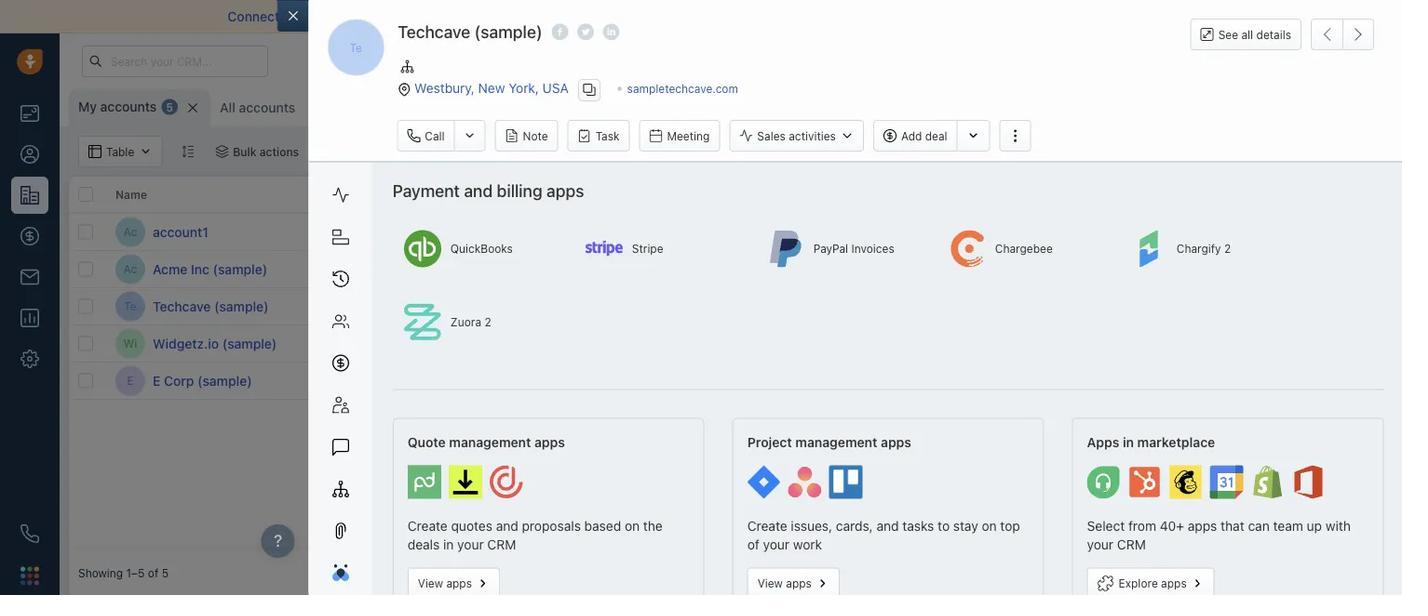 Task type: vqa. For each thing, say whether or not it's contained in the screenshot.
THE
yes



Task type: describe. For each thing, give the bounding box(es) containing it.
to right mailbox
[[365, 9, 378, 24]]

5 inside my accounts 5
[[166, 101, 173, 114]]

your inside 'create issues, cards, and tasks to stay on top of your work'
[[763, 537, 789, 553]]

te button
[[327, 19, 385, 76]]

showing
[[78, 567, 123, 580]]

40+
[[1160, 519, 1184, 534]]

e corp (sample)
[[153, 373, 252, 389]]

see
[[1219, 28, 1239, 41]]

of inside 'create issues, cards, and tasks to stay on top of your work'
[[747, 537, 759, 553]]

from inside select from 40+ apps that can team up with your crm
[[1128, 519, 1156, 534]]

task for $ 0
[[951, 226, 973, 239]]

apps up tasks
[[881, 435, 911, 450]]

view apps button for your
[[747, 569, 839, 596]]

meeting
[[667, 129, 710, 142]]

phone image
[[20, 525, 39, 544]]

press space to select this row. row containing e corp (sample)
[[69, 363, 348, 400]]

bulk actions
[[233, 145, 299, 158]]

view for of
[[757, 578, 783, 591]]

add deal
[[901, 129, 948, 142]]

york,
[[509, 81, 539, 96]]

the
[[643, 519, 662, 534]]

⌘
[[552, 101, 563, 114]]

up
[[1307, 519, 1322, 534]]

bulk actions button
[[203, 136, 311, 168]]

facebook circled image
[[552, 22, 569, 42]]

call button
[[397, 120, 454, 152]]

j image
[[359, 366, 388, 396]]

sales activities
[[757, 129, 836, 142]]

acme inc (sample) link
[[153, 260, 267, 279]]

chargebee
[[995, 243, 1053, 256]]

1 $ 0 from the top
[[637, 223, 659, 241]]

container_wx8msf4aqz5i3rn1 image inside 1 filter applied button
[[323, 145, 336, 158]]

my for my territory accounts
[[314, 100, 333, 115]]

your left mailbox
[[283, 9, 310, 24]]

see all details button
[[1191, 19, 1302, 50]]

inc
[[191, 262, 209, 277]]

select
[[1087, 519, 1125, 534]]

deals
[[407, 537, 439, 553]]

contacts
[[402, 188, 450, 201]]

quote management apps
[[407, 435, 565, 450]]

to left the start
[[1077, 9, 1089, 24]]

3 more... button
[[458, 95, 543, 121]]

widgetz.io (sample) link
[[153, 335, 277, 353]]

$ 100
[[637, 260, 676, 278]]

conversations.
[[713, 9, 803, 24]]

click
[[507, 226, 533, 239]]

showing 1–5 of 5
[[78, 567, 169, 580]]

+ click to add
[[497, 226, 570, 239]]

enable
[[542, 9, 583, 24]]

in inside the "create quotes and proposals based on the deals in your crm"
[[443, 537, 453, 553]]

view for your
[[417, 578, 443, 591]]

add for $ 0
[[926, 226, 947, 239]]

westbury, new york, usa
[[414, 81, 569, 96]]

1 horizontal spatial techcave
[[398, 21, 470, 41]]

issues,
[[791, 519, 832, 534]]

widgetz.io (sample)
[[153, 336, 277, 352]]

call
[[425, 129, 445, 142]]

press space to select this row. row containing acme inc (sample)
[[69, 251, 348, 289]]

add inside button
[[901, 129, 922, 142]]

task button
[[568, 120, 630, 152]]

0 vertical spatial in
[[1123, 435, 1134, 450]]

explore apps
[[1118, 578, 1187, 591]]

project
[[747, 435, 792, 450]]

ac for acme inc (sample)
[[123, 263, 137, 276]]

paypal
[[813, 243, 848, 256]]

john smith for $ 0
[[799, 226, 858, 239]]

phone element
[[11, 516, 48, 553]]

paypal invoices
[[813, 243, 894, 256]]

add
[[550, 226, 570, 239]]

zuora
[[450, 316, 481, 329]]

apps in marketplace
[[1087, 435, 1215, 450]]

(sample) up widgetz.io (sample)
[[214, 299, 269, 314]]

to inside 'create issues, cards, and tasks to stay on top of your work'
[[937, 519, 949, 534]]

account1 link
[[153, 223, 209, 242]]

name row
[[69, 177, 348, 214]]

filter
[[352, 145, 377, 158]]

2 horizontal spatial accounts
[[390, 100, 446, 115]]

create for create quotes and proposals based on the deals in your crm
[[407, 519, 447, 534]]

acme inc (sample)
[[153, 262, 267, 277]]

1 filter applied button
[[311, 136, 432, 168]]

container_wx8msf4aqz5i3rn1 image inside bulk actions button
[[215, 145, 228, 158]]

john for 100
[[799, 263, 825, 276]]

usa
[[543, 81, 569, 96]]

0 vertical spatial from
[[1125, 9, 1154, 24]]

2 for zuora 2
[[484, 316, 491, 329]]

new
[[478, 81, 505, 96]]

all
[[1242, 28, 1254, 41]]

see all details
[[1219, 28, 1292, 41]]

view apps button for crm
[[407, 569, 500, 596]]

westbury,
[[414, 81, 475, 96]]

view apps for of
[[757, 578, 811, 591]]

so you don't have to start from scratch.
[[965, 9, 1207, 24]]

(sample) down techcave (sample) link
[[222, 336, 277, 352]]

0 vertical spatial of
[[661, 9, 673, 24]]

way
[[601, 9, 625, 24]]

meeting button
[[639, 120, 720, 152]]

sync
[[628, 9, 657, 24]]

+ add task for $ 0
[[916, 226, 973, 239]]

s image
[[359, 292, 388, 322]]

⌘ o
[[552, 101, 574, 114]]

my accounts link
[[78, 98, 157, 116]]

related contacts
[[358, 188, 450, 201]]

your inside the "create quotes and proposals based on the deals in your crm"
[[457, 537, 483, 553]]

linkedin circled image
[[603, 22, 620, 42]]

improve
[[381, 9, 430, 24]]

2 for chargify 2
[[1224, 243, 1231, 256]]

you
[[983, 9, 1005, 24]]

marketplace
[[1137, 435, 1215, 450]]

press space to select this row. row containing techcave (sample)
[[69, 289, 348, 326]]

te inside button
[[350, 41, 362, 54]]

+ for $ 0
[[916, 226, 923, 239]]

invoices
[[851, 243, 894, 256]]

1
[[344, 145, 349, 158]]

task for $ 100
[[951, 263, 973, 276]]

what's new image
[[1267, 56, 1280, 69]]

details
[[1257, 28, 1292, 41]]

grid containing $ 0
[[69, 175, 1393, 551]]

smith for $ 0
[[828, 226, 858, 239]]

cards,
[[836, 519, 873, 534]]

1 0 from the top
[[650, 223, 659, 241]]

bulk
[[233, 145, 257, 158]]

my territory accounts
[[314, 100, 446, 115]]

management for project
[[795, 435, 877, 450]]

wi
[[123, 338, 137, 351]]

stay
[[953, 519, 978, 534]]

Search your CRM... text field
[[82, 46, 268, 77]]

apps up add
[[546, 181, 584, 201]]

add for $ 100
[[926, 263, 947, 276]]

$ for sampleacme.com
[[637, 260, 646, 278]]

that
[[1220, 519, 1244, 534]]

acme
[[153, 262, 188, 277]]

send email image
[[1218, 54, 1231, 69]]

accounts for all
[[239, 100, 295, 115]]



Task type: locate. For each thing, give the bounding box(es) containing it.
0 horizontal spatial techcave
[[153, 299, 211, 314]]

my for my accounts 5
[[78, 99, 97, 115]]

1 horizontal spatial te
[[350, 41, 362, 54]]

1 horizontal spatial in
[[1123, 435, 1134, 450]]

0 horizontal spatial my
[[78, 99, 97, 115]]

john smith for $ 100
[[799, 263, 858, 276]]

crm for quotes
[[487, 537, 516, 553]]

5 down search your crm... text box
[[166, 101, 173, 114]]

your down select
[[1087, 537, 1113, 553]]

smith down "paypal invoices"
[[828, 263, 858, 276]]

in right 'deals'
[[443, 537, 453, 553]]

connect your mailbox to improve deliverability and enable 2-way sync of email conversations.
[[228, 9, 803, 24]]

accounts for my
[[100, 99, 157, 115]]

1 horizontal spatial my
[[314, 100, 333, 115]]

scratch.
[[1157, 9, 1207, 24]]

0 vertical spatial john smith
[[799, 226, 858, 239]]

mailbox
[[314, 9, 362, 24]]

+ inside press space to select this row. row
[[916, 263, 923, 276]]

can
[[1248, 519, 1269, 534]]

0 vertical spatial te
[[350, 41, 362, 54]]

0 vertical spatial ac
[[123, 226, 137, 239]]

quotes
[[451, 519, 492, 534]]

1 vertical spatial + add task
[[916, 263, 973, 276]]

select from 40+ apps that can team up with your crm
[[1087, 519, 1351, 553]]

to inside row group
[[536, 226, 547, 239]]

crm down quotes
[[487, 537, 516, 553]]

smith
[[828, 226, 858, 239], [828, 263, 858, 276]]

your down quotes
[[457, 537, 483, 553]]

2 create from the left
[[747, 519, 787, 534]]

(sample) inside dialog
[[475, 21, 542, 41]]

crm down select
[[1117, 537, 1146, 553]]

2 horizontal spatial of
[[747, 537, 759, 553]]

stripe
[[632, 243, 663, 256]]

smith up "paypal invoices"
[[828, 226, 858, 239]]

1 horizontal spatial e
[[153, 373, 160, 389]]

your inside select from 40+ apps that can team up with your crm
[[1087, 537, 1113, 553]]

0 vertical spatial + add task
[[916, 226, 973, 239]]

0 horizontal spatial 2
[[484, 316, 491, 329]]

view apps button down 'deals'
[[407, 569, 500, 596]]

1 vertical spatial techcave (sample)
[[153, 299, 269, 314]]

0 vertical spatial 2
[[1224, 243, 1231, 256]]

1–5
[[126, 567, 145, 580]]

apps down "work"
[[786, 578, 811, 591]]

2 john smith from the top
[[799, 263, 858, 276]]

crm inside select from 40+ apps that can team up with your crm
[[1117, 537, 1146, 553]]

based
[[584, 519, 621, 534]]

my territory accounts button
[[305, 89, 454, 127], [314, 100, 446, 115]]

e left "corp" on the bottom of the page
[[153, 373, 160, 389]]

to left stay on the bottom of page
[[937, 519, 949, 534]]

john smith
[[799, 226, 858, 239], [799, 263, 858, 276]]

1 horizontal spatial view
[[757, 578, 783, 591]]

1 view apps button from the left
[[407, 569, 500, 596]]

freshworks switcher image
[[20, 567, 39, 586]]

management right quote
[[449, 435, 531, 450]]

1 vertical spatial from
[[1128, 519, 1156, 534]]

task
[[596, 129, 620, 142]]

create left issues,
[[747, 519, 787, 534]]

0 vertical spatial task
[[951, 226, 973, 239]]

view apps button down "work"
[[747, 569, 839, 596]]

in right apps at right bottom
[[1123, 435, 1134, 450]]

+ add task inside press space to select this row. row
[[916, 263, 973, 276]]

5
[[166, 101, 173, 114], [162, 567, 169, 580]]

2 $ from the top
[[637, 260, 646, 278]]

1 task from the top
[[951, 226, 973, 239]]

0 vertical spatial john
[[799, 226, 825, 239]]

techcave up westbury,
[[398, 21, 470, 41]]

+
[[497, 226, 504, 239], [916, 226, 923, 239], [916, 263, 923, 276]]

0 vertical spatial techcave
[[398, 21, 470, 41]]

2 management from the left
[[795, 435, 877, 450]]

1 vertical spatial 5
[[162, 567, 169, 580]]

from left the 40+
[[1128, 519, 1156, 534]]

1 horizontal spatial on
[[981, 519, 996, 534]]

2 crm from the left
[[1117, 537, 1146, 553]]

2 view from the left
[[757, 578, 783, 591]]

john smith down paypal
[[799, 263, 858, 276]]

quote
[[407, 435, 445, 450]]

cell
[[1326, 214, 1393, 250], [1326, 251, 1393, 288], [628, 289, 767, 325], [767, 289, 907, 325], [907, 289, 1047, 325], [1047, 289, 1186, 325], [1186, 289, 1326, 325], [1326, 289, 1393, 325], [628, 326, 767, 362], [767, 326, 907, 362], [907, 326, 1047, 362], [1047, 326, 1186, 362], [1186, 326, 1326, 362], [1326, 326, 1393, 362], [1326, 363, 1393, 399]]

press space to select this row. row containing account1
[[69, 214, 348, 251]]

john
[[799, 226, 825, 239], [799, 263, 825, 276]]

john smith inside press space to select this row. row
[[799, 263, 858, 276]]

1 vertical spatial task
[[951, 263, 973, 276]]

top
[[1000, 519, 1020, 534]]

john up paypal
[[799, 226, 825, 239]]

chargify 2
[[1176, 243, 1231, 256]]

john down paypal
[[799, 263, 825, 276]]

all
[[220, 100, 235, 115]]

zuora 2
[[450, 316, 491, 329]]

create for create issues, cards, and tasks to stay on top of your work
[[747, 519, 787, 534]]

+ add task
[[916, 226, 973, 239], [916, 263, 973, 276]]

1 horizontal spatial accounts
[[239, 100, 295, 115]]

my accounts 5
[[78, 99, 173, 115]]

0 horizontal spatial crm
[[487, 537, 516, 553]]

on inside 'create issues, cards, and tasks to stay on top of your work'
[[981, 519, 996, 534]]

and left billing at top
[[464, 181, 492, 201]]

1 vertical spatial 0
[[650, 372, 659, 390]]

e for e corp (sample)
[[153, 373, 160, 389]]

apps right the explore
[[1161, 578, 1187, 591]]

1 management from the left
[[449, 435, 531, 450]]

0 vertical spatial $ 0
[[637, 223, 659, 241]]

1 horizontal spatial crm
[[1117, 537, 1146, 553]]

create inside the "create quotes and proposals based on the deals in your crm"
[[407, 519, 447, 534]]

and left tasks
[[876, 519, 899, 534]]

note
[[523, 129, 548, 142]]

dialog containing techcave (sample)
[[277, 0, 1402, 596]]

2 ac from the top
[[123, 263, 137, 276]]

row group containing $ 0
[[348, 214, 1393, 400]]

john smith up paypal
[[799, 226, 858, 239]]

connect your mailbox link
[[228, 9, 365, 24]]

e
[[153, 373, 160, 389], [127, 375, 134, 388]]

1 + add task from the top
[[916, 226, 973, 239]]

account1
[[153, 224, 209, 240]]

ac for account1
[[123, 226, 137, 239]]

apps inside button
[[1161, 578, 1187, 591]]

0 horizontal spatial view
[[417, 578, 443, 591]]

1 create from the left
[[407, 519, 447, 534]]

1 vertical spatial john smith
[[799, 263, 858, 276]]

john for 0
[[799, 226, 825, 239]]

3 $ from the top
[[637, 372, 646, 390]]

press space to select this row. row containing widgetz.io (sample)
[[69, 326, 348, 363]]

1 vertical spatial smith
[[828, 263, 858, 276]]

website
[[497, 188, 542, 201]]

press space to select this row. row containing $ 100
[[348, 251, 1393, 289]]

2 $ 0 from the top
[[637, 372, 659, 390]]

add deal button
[[873, 120, 957, 152]]

2
[[1224, 243, 1231, 256], [484, 316, 491, 329]]

techcave inside press space to select this row. row
[[153, 299, 211, 314]]

apps down quotes
[[446, 578, 472, 591]]

j image
[[359, 329, 388, 359]]

territory
[[336, 100, 387, 115]]

1 view apps from the left
[[417, 578, 472, 591]]

accounts down search your crm... text box
[[100, 99, 157, 115]]

$
[[637, 223, 646, 241], [637, 260, 646, 278], [637, 372, 646, 390]]

on left "the"
[[624, 519, 639, 534]]

1 vertical spatial john
[[799, 263, 825, 276]]

0
[[650, 223, 659, 241], [650, 372, 659, 390]]

crm inside the "create quotes and proposals based on the deals in your crm"
[[487, 537, 516, 553]]

2-
[[587, 9, 601, 24]]

to left add
[[536, 226, 547, 239]]

crm for from
[[1117, 537, 1146, 553]]

techcave (sample) inside dialog
[[398, 21, 542, 41]]

2 + add task from the top
[[916, 263, 973, 276]]

0 vertical spatial $
[[637, 223, 646, 241]]

0 horizontal spatial techcave (sample)
[[153, 299, 269, 314]]

techcave (sample) inside press space to select this row. row
[[153, 299, 269, 314]]

widgetz.io
[[153, 336, 219, 352]]

1 john smith from the top
[[799, 226, 858, 239]]

ac left acme
[[123, 263, 137, 276]]

1 vertical spatial 2
[[484, 316, 491, 329]]

on inside the "create quotes and proposals based on the deals in your crm"
[[624, 519, 639, 534]]

0 horizontal spatial e
[[127, 375, 134, 388]]

add inside press space to select this row. row
[[926, 263, 947, 276]]

more...
[[495, 102, 533, 115]]

1 crm from the left
[[487, 537, 516, 553]]

2 row group from the left
[[348, 214, 1393, 400]]

1 vertical spatial ac
[[123, 263, 137, 276]]

e for e
[[127, 375, 134, 388]]

team
[[1273, 519, 1303, 534]]

3
[[484, 102, 492, 115]]

0 horizontal spatial of
[[148, 567, 159, 580]]

0 vertical spatial 5
[[166, 101, 173, 114]]

payment
[[392, 181, 459, 201]]

1 john from the top
[[799, 226, 825, 239]]

activities
[[789, 129, 836, 142]]

from right the start
[[1125, 9, 1154, 24]]

corp
[[164, 373, 194, 389]]

accounts right all
[[239, 100, 295, 115]]

0 vertical spatial 0
[[650, 223, 659, 241]]

0 horizontal spatial create
[[407, 519, 447, 534]]

0 horizontal spatial on
[[624, 519, 639, 534]]

start
[[1092, 9, 1121, 24]]

1 horizontal spatial of
[[661, 9, 673, 24]]

in
[[1123, 435, 1134, 450], [443, 537, 453, 553]]

create inside 'create issues, cards, and tasks to stay on top of your work'
[[747, 519, 787, 534]]

1 ac from the top
[[123, 226, 137, 239]]

2 vertical spatial $
[[637, 372, 646, 390]]

1 vertical spatial of
[[747, 537, 759, 553]]

+ for $ 100
[[916, 263, 923, 276]]

techcave (sample)
[[398, 21, 542, 41], [153, 299, 269, 314]]

1 horizontal spatial techcave (sample)
[[398, 21, 542, 41]]

smith for $ 100
[[828, 263, 858, 276]]

and right quotes
[[496, 519, 518, 534]]

on left top
[[981, 519, 996, 534]]

create quotes and proposals based on the deals in your crm
[[407, 519, 662, 553]]

to
[[365, 9, 378, 24], [1077, 9, 1089, 24], [536, 226, 547, 239], [937, 519, 949, 534]]

te down mailbox
[[350, 41, 362, 54]]

+ add task for $ 100
[[916, 263, 973, 276]]

te inside press space to select this row. row
[[124, 300, 137, 313]]

techcave (sample) down acme inc (sample) link
[[153, 299, 269, 314]]

name
[[115, 188, 147, 201]]

work
[[793, 537, 822, 553]]

2 vertical spatial of
[[148, 567, 159, 580]]

note button
[[495, 120, 558, 152]]

management right project
[[795, 435, 877, 450]]

actions
[[260, 145, 299, 158]]

0 horizontal spatial view apps
[[417, 578, 472, 591]]

5 right 1–5 at the bottom of the page
[[162, 567, 169, 580]]

1 horizontal spatial view apps button
[[747, 569, 839, 596]]

(sample) right inc
[[213, 262, 267, 277]]

apps inside select from 40+ apps that can team up with your crm
[[1188, 519, 1217, 534]]

create up 'deals'
[[407, 519, 447, 534]]

task
[[951, 226, 973, 239], [951, 263, 973, 276]]

create
[[407, 519, 447, 534], [747, 519, 787, 534]]

1 horizontal spatial create
[[747, 519, 787, 534]]

task inside press space to select this row. row
[[951, 263, 973, 276]]

0 horizontal spatial management
[[449, 435, 531, 450]]

1 vertical spatial $
[[637, 260, 646, 278]]

twitter circled image
[[577, 22, 594, 42]]

1 smith from the top
[[828, 226, 858, 239]]

payment and billing apps
[[392, 181, 584, 201]]

applied
[[381, 145, 420, 158]]

and inside 'create issues, cards, and tasks to stay on top of your work'
[[876, 519, 899, 534]]

$ for + click to add
[[637, 223, 646, 241]]

apps left the that
[[1188, 519, 1217, 534]]

2 view apps from the left
[[757, 578, 811, 591]]

grid
[[69, 175, 1393, 551]]

1 $ from the top
[[637, 223, 646, 241]]

ac
[[123, 226, 137, 239], [123, 263, 137, 276]]

techcave (sample) up "westbury, new york, usa" link
[[398, 21, 542, 41]]

0 horizontal spatial accounts
[[100, 99, 157, 115]]

2 john from the top
[[799, 263, 825, 276]]

1 on from the left
[[624, 519, 639, 534]]

and inside the "create quotes and proposals based on the deals in your crm"
[[496, 519, 518, 534]]

management for quote
[[449, 435, 531, 450]]

1 vertical spatial $ 0
[[637, 372, 659, 390]]

1 vertical spatial add
[[926, 226, 947, 239]]

1 vertical spatial te
[[124, 300, 137, 313]]

1 horizontal spatial 2
[[1224, 243, 1231, 256]]

0 horizontal spatial te
[[124, 300, 137, 313]]

0 vertical spatial techcave (sample)
[[398, 21, 542, 41]]

management
[[449, 435, 531, 450], [795, 435, 877, 450]]

dialog
[[277, 0, 1402, 596]]

1 row group from the left
[[69, 214, 348, 400]]

deliverability
[[434, 9, 512, 24]]

accounts
[[100, 99, 157, 115], [239, 100, 295, 115], [390, 100, 446, 115]]

techcave up widgetz.io
[[153, 299, 211, 314]]

view apps button
[[407, 569, 500, 596], [747, 569, 839, 596]]

view apps down "work"
[[757, 578, 811, 591]]

2 right chargify
[[1224, 243, 1231, 256]]

press space to select this row. row
[[69, 214, 348, 251], [348, 214, 1393, 251], [69, 251, 348, 289], [348, 251, 1393, 289], [69, 289, 348, 326], [348, 289, 1393, 326], [69, 326, 348, 363], [348, 326, 1393, 363], [69, 363, 348, 400], [348, 363, 1393, 400]]

2 view apps button from the left
[[747, 569, 839, 596]]

1 horizontal spatial view apps
[[757, 578, 811, 591]]

2 vertical spatial add
[[926, 263, 947, 276]]

1 filter applied
[[344, 145, 420, 158]]

1 view from the left
[[417, 578, 443, 591]]

of left "work"
[[747, 537, 759, 553]]

and left the enable
[[516, 9, 539, 24]]

apps
[[1087, 435, 1119, 450]]

view apps down 'deals'
[[417, 578, 472, 591]]

l image
[[359, 255, 388, 284]]

te up the "wi"
[[124, 300, 137, 313]]

0 horizontal spatial view apps button
[[407, 569, 500, 596]]

ac down name at the top left of the page
[[123, 226, 137, 239]]

container_wx8msf4aqz5i3rn1 image
[[215, 145, 228, 158], [323, 145, 336, 158], [781, 226, 794, 239], [781, 263, 794, 276]]

1 vertical spatial techcave
[[153, 299, 211, 314]]

accounts up call link
[[390, 100, 446, 115]]

0 horizontal spatial in
[[443, 537, 453, 553]]

sales activities button
[[729, 120, 873, 152], [729, 120, 864, 152]]

proposals
[[522, 519, 581, 534]]

2 smith from the top
[[828, 263, 858, 276]]

1 horizontal spatial management
[[795, 435, 877, 450]]

create issues, cards, and tasks to stay on top of your work
[[747, 519, 1020, 553]]

all accounts
[[220, 100, 295, 115]]

crm
[[487, 537, 516, 553], [1117, 537, 1146, 553]]

sampletechcave.com link
[[627, 82, 738, 95]]

0 vertical spatial smith
[[828, 226, 858, 239]]

row group
[[69, 214, 348, 400], [348, 214, 1393, 400]]

(sample) left facebook circled 'image'
[[475, 21, 542, 41]]

of right sync
[[661, 9, 673, 24]]

john inside press space to select this row. row
[[799, 263, 825, 276]]

of right 1–5 at the bottom of the page
[[148, 567, 159, 580]]

your left "work"
[[763, 537, 789, 553]]

email
[[677, 9, 709, 24]]

apps up proposals
[[534, 435, 565, 450]]

1 vertical spatial in
[[443, 537, 453, 553]]

$ inside press space to select this row. row
[[637, 260, 646, 278]]

project management apps
[[747, 435, 911, 450]]

2 task from the top
[[951, 263, 973, 276]]

don't
[[1009, 9, 1041, 24]]

2 on from the left
[[981, 519, 996, 534]]

row group containing account1
[[69, 214, 348, 400]]

smith inside press space to select this row. row
[[828, 263, 858, 276]]

view
[[417, 578, 443, 591], [757, 578, 783, 591]]

2 0 from the top
[[650, 372, 659, 390]]

(sample) down widgetz.io (sample) link
[[197, 373, 252, 389]]

0 vertical spatial add
[[901, 129, 922, 142]]

2 right the zuora on the bottom left of page
[[484, 316, 491, 329]]

e down the "wi"
[[127, 375, 134, 388]]

view apps for your
[[417, 578, 472, 591]]



